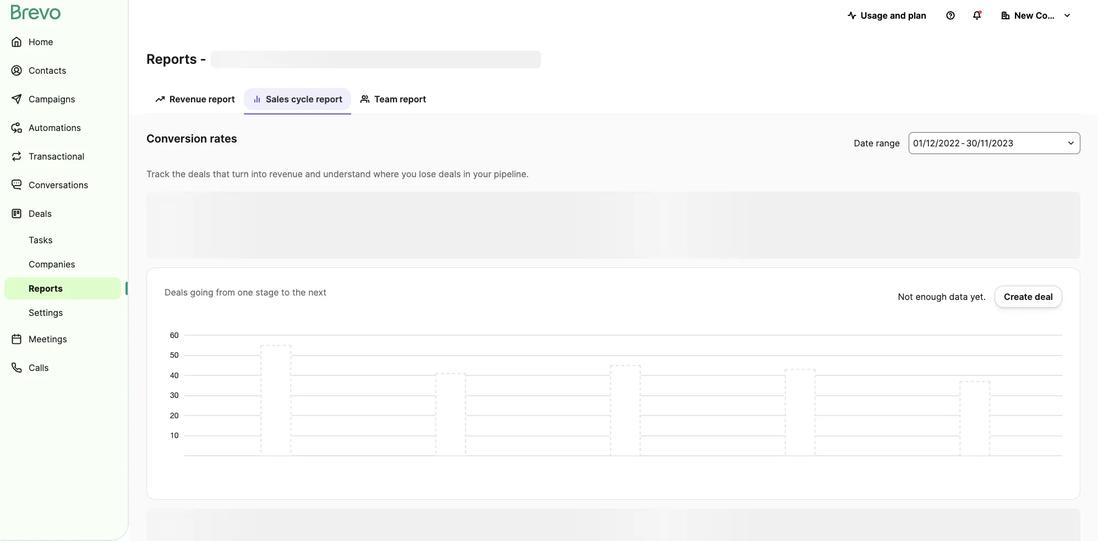 Task type: describe. For each thing, give the bounding box(es) containing it.
2 report from the left
[[316, 94, 343, 105]]

cycle
[[291, 94, 314, 105]]

- for reports
[[200, 51, 206, 67]]

1 vertical spatial and
[[305, 169, 321, 180]]

team report link
[[351, 88, 435, 113]]

settings
[[29, 307, 63, 318]]

team report
[[375, 94, 427, 105]]

yet.
[[971, 291, 987, 302]]

going
[[190, 287, 214, 298]]

reports -
[[147, 51, 206, 67]]

30/11/2023
[[967, 138, 1014, 149]]

transactional
[[29, 151, 84, 162]]

revenue report
[[170, 94, 235, 105]]

pipeline.
[[494, 169, 529, 180]]

campaigns
[[29, 94, 75, 105]]

- for 01/12/2022
[[962, 138, 966, 149]]

home link
[[4, 29, 121, 55]]

not
[[899, 291, 914, 302]]

track the deals that turn into revenue and understand where you lose deals in your pipeline.
[[147, 169, 529, 180]]

tasks
[[29, 235, 53, 246]]

companies
[[29, 259, 75, 270]]

that
[[213, 169, 230, 180]]

automations link
[[4, 115, 121, 141]]

turn
[[232, 169, 249, 180]]

plan
[[909, 10, 927, 21]]

usage and plan button
[[839, 4, 936, 26]]

meetings link
[[4, 326, 121, 353]]

1 deals from the left
[[188, 169, 211, 180]]

where
[[374, 169, 399, 180]]

track
[[147, 169, 170, 180]]

team
[[375, 94, 398, 105]]

one
[[238, 287, 253, 298]]

from
[[216, 287, 235, 298]]

create deal
[[1005, 291, 1054, 302]]

conversion
[[147, 132, 207, 145]]

create
[[1005, 291, 1033, 302]]

usage
[[861, 10, 888, 21]]

transactional link
[[4, 143, 121, 170]]

0 vertical spatial the
[[172, 169, 186, 180]]

in
[[464, 169, 471, 180]]

new
[[1015, 10, 1034, 21]]

automations
[[29, 122, 81, 133]]

settings link
[[4, 302, 121, 324]]

usage and plan
[[861, 10, 927, 21]]

meetings
[[29, 334, 67, 345]]

enough
[[916, 291, 947, 302]]

contacts link
[[4, 57, 121, 84]]

new company
[[1015, 10, 1077, 21]]

deals link
[[4, 201, 121, 227]]

reports for reports
[[29, 283, 63, 294]]

date
[[855, 138, 874, 149]]

reports link
[[4, 278, 121, 300]]

calls link
[[4, 355, 121, 381]]



Task type: vqa. For each thing, say whether or not it's contained in the screenshot.
the rightmost and
yes



Task type: locate. For each thing, give the bounding box(es) containing it.
report right "revenue"
[[209, 94, 235, 105]]

1 horizontal spatial -
[[962, 138, 966, 149]]

- up revenue report
[[200, 51, 206, 67]]

1 horizontal spatial the
[[292, 287, 306, 298]]

0 horizontal spatial report
[[209, 94, 235, 105]]

deals going from one stage to the next
[[165, 287, 327, 298]]

01/12/2022 - 30/11/2023
[[914, 138, 1014, 149]]

sales
[[266, 94, 289, 105]]

next
[[309, 287, 327, 298]]

1 vertical spatial -
[[962, 138, 966, 149]]

1 vertical spatial deals
[[165, 287, 188, 298]]

home
[[29, 36, 53, 47]]

0 horizontal spatial the
[[172, 169, 186, 180]]

- right 01/12/2022 on the right of page
[[962, 138, 966, 149]]

to
[[282, 287, 290, 298]]

calls
[[29, 362, 49, 373]]

deals for deals going from one stage to the next
[[165, 287, 188, 298]]

conversations link
[[4, 172, 121, 198]]

date range
[[855, 138, 901, 149]]

revenue
[[170, 94, 207, 105]]

0 vertical spatial reports
[[147, 51, 197, 67]]

conversations
[[29, 180, 88, 191]]

0 horizontal spatial -
[[200, 51, 206, 67]]

1 vertical spatial the
[[292, 287, 306, 298]]

report for revenue report
[[209, 94, 235, 105]]

the
[[172, 169, 186, 180], [292, 287, 306, 298]]

into
[[251, 169, 267, 180]]

rates
[[210, 132, 237, 145]]

-
[[200, 51, 206, 67], [962, 138, 966, 149]]

deal
[[1036, 291, 1054, 302]]

create deal button
[[995, 286, 1063, 308]]

and inside button
[[891, 10, 907, 21]]

and left plan
[[891, 10, 907, 21]]

3 report from the left
[[400, 94, 427, 105]]

conversion rates
[[147, 132, 237, 145]]

company
[[1036, 10, 1077, 21]]

0 vertical spatial and
[[891, 10, 907, 21]]

report right team
[[400, 94, 427, 105]]

deals left going
[[165, 287, 188, 298]]

report
[[209, 94, 235, 105], [316, 94, 343, 105], [400, 94, 427, 105]]

revenue
[[270, 169, 303, 180]]

report right cycle
[[316, 94, 343, 105]]

your
[[473, 169, 492, 180]]

report for team report
[[400, 94, 427, 105]]

1 vertical spatial reports
[[29, 283, 63, 294]]

campaigns link
[[4, 86, 121, 112]]

understand
[[323, 169, 371, 180]]

deals left in
[[439, 169, 461, 180]]

reports inside reports link
[[29, 283, 63, 294]]

0 horizontal spatial and
[[305, 169, 321, 180]]

deals left that
[[188, 169, 211, 180]]

1 report from the left
[[209, 94, 235, 105]]

and
[[891, 10, 907, 21], [305, 169, 321, 180]]

you
[[402, 169, 417, 180]]

1 horizontal spatial deals
[[439, 169, 461, 180]]

companies link
[[4, 253, 121, 275]]

0 horizontal spatial reports
[[29, 283, 63, 294]]

0 horizontal spatial deals
[[188, 169, 211, 180]]

01/12/2022
[[914, 138, 961, 149]]

0 vertical spatial -
[[200, 51, 206, 67]]

sales cycle report
[[266, 94, 343, 105]]

and right revenue
[[305, 169, 321, 180]]

reports
[[147, 51, 197, 67], [29, 283, 63, 294]]

data
[[950, 291, 969, 302]]

deals for deals
[[29, 208, 52, 219]]

contacts
[[29, 65, 66, 76]]

1 horizontal spatial and
[[891, 10, 907, 21]]

tasks link
[[4, 229, 121, 251]]

range
[[877, 138, 901, 149]]

the right 'track'
[[172, 169, 186, 180]]

deals up tasks
[[29, 208, 52, 219]]

revenue report link
[[147, 88, 244, 113]]

stage
[[256, 287, 279, 298]]

0 vertical spatial deals
[[29, 208, 52, 219]]

1 horizontal spatial report
[[316, 94, 343, 105]]

tab list
[[147, 88, 1081, 115]]

the right to
[[292, 287, 306, 298]]

2 horizontal spatial report
[[400, 94, 427, 105]]

tab list containing revenue report
[[147, 88, 1081, 115]]

sales cycle report link
[[244, 88, 351, 115]]

2 deals from the left
[[439, 169, 461, 180]]

new company button
[[993, 4, 1081, 26]]

1 horizontal spatial deals
[[165, 287, 188, 298]]

not enough data yet.
[[899, 291, 987, 302]]

reports up settings
[[29, 283, 63, 294]]

lose
[[419, 169, 436, 180]]

reports up "revenue"
[[147, 51, 197, 67]]

0 horizontal spatial deals
[[29, 208, 52, 219]]

deals
[[188, 169, 211, 180], [439, 169, 461, 180]]

deals
[[29, 208, 52, 219], [165, 287, 188, 298]]

reports for reports -
[[147, 51, 197, 67]]

1 horizontal spatial reports
[[147, 51, 197, 67]]



